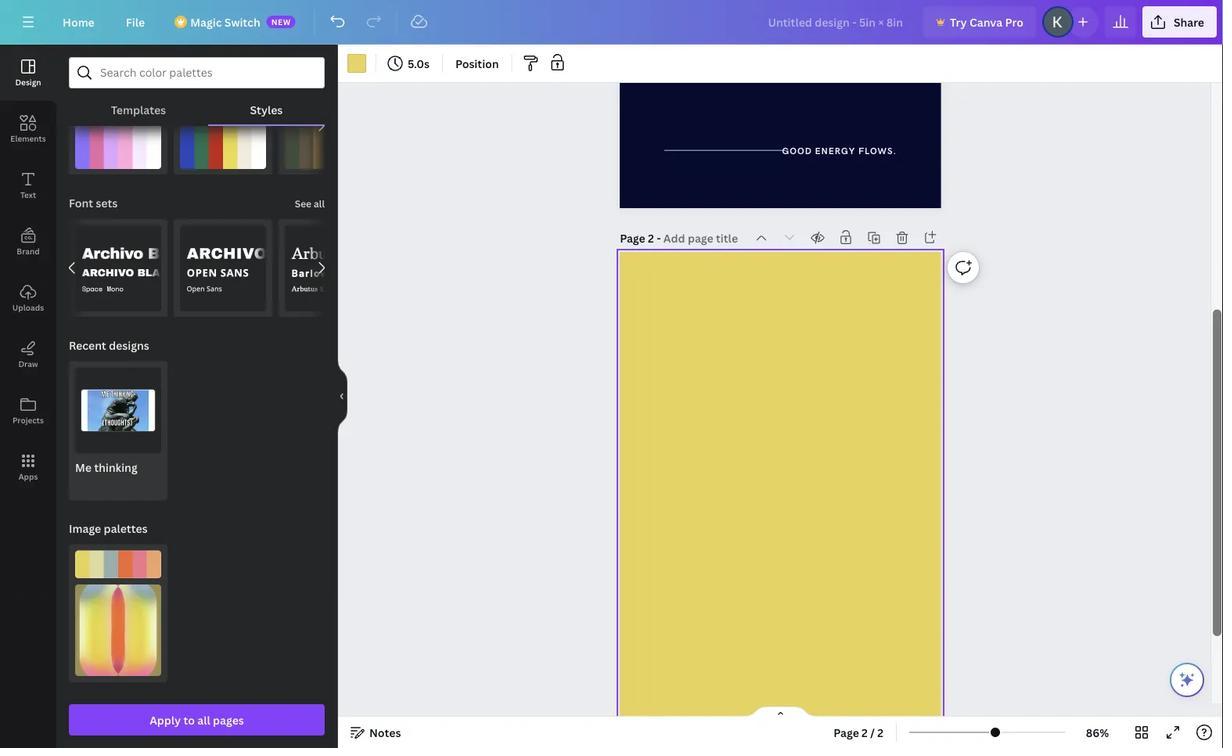Task type: locate. For each thing, give the bounding box(es) containing it.
page inside 'button'
[[834, 725, 859, 740]]

dreamy escapism oblongs image
[[75, 585, 161, 677]]

apply
[[150, 713, 181, 728]]

1 vertical spatial all
[[198, 713, 210, 728]]

0 vertical spatial all
[[314, 197, 325, 210]]

0 vertical spatial page
[[620, 231, 646, 246]]

see
[[295, 197, 312, 210]]

apps
[[18, 471, 38, 482]]

see all button
[[293, 188, 326, 219]]

0 horizontal spatial 2
[[648, 231, 654, 246]]

all right see
[[314, 197, 325, 210]]

1 horizontal spatial 2
[[862, 725, 868, 740]]

styles
[[250, 102, 283, 117]]

home
[[63, 14, 95, 29]]

all inside button
[[314, 197, 325, 210]]

1 vertical spatial page
[[834, 725, 859, 740]]

page
[[620, 231, 646, 246], [834, 725, 859, 740]]

2 right /
[[878, 725, 884, 740]]

templates button
[[69, 95, 208, 124]]

side panel tab list
[[0, 45, 56, 496]]

pages
[[213, 713, 244, 728]]

hide image
[[337, 359, 348, 434]]

energy
[[815, 146, 856, 157]]

2 left /
[[862, 725, 868, 740]]

86% button
[[1073, 720, 1123, 745]]

pro
[[1006, 14, 1024, 29]]

font sets button
[[67, 188, 119, 219]]

2 horizontal spatial 2
[[878, 725, 884, 740]]

show pages image
[[743, 706, 818, 719]]

uploads button
[[0, 270, 56, 326]]

designs
[[109, 338, 149, 353]]

magic switch
[[190, 14, 260, 29]]

me thinking
[[75, 460, 138, 475]]

good energy flows.
[[783, 146, 897, 157]]

flows.
[[859, 146, 897, 157]]

elements button
[[0, 101, 56, 157]]

good
[[783, 146, 812, 157]]

page left /
[[834, 725, 859, 740]]

recent
[[69, 338, 106, 353]]

draw button
[[0, 326, 56, 383]]

/
[[871, 725, 875, 740]]

me thinking button
[[69, 361, 168, 501]]

0 horizontal spatial page
[[620, 231, 646, 246]]

2 left -
[[648, 231, 654, 246]]

86%
[[1086, 725, 1109, 740]]

apply "toy store" style image
[[180, 83, 266, 169]]

all
[[314, 197, 325, 210], [198, 713, 210, 728]]

design
[[15, 77, 41, 87]]

page left -
[[620, 231, 646, 246]]

magic
[[190, 14, 222, 29]]

1 horizontal spatial page
[[834, 725, 859, 740]]

home link
[[50, 6, 107, 38]]

share
[[1174, 14, 1205, 29]]

palettes
[[104, 521, 148, 536]]

text button
[[0, 157, 56, 214]]

page 2 -
[[620, 231, 664, 246]]

templates
[[111, 102, 166, 117]]

try
[[950, 14, 967, 29]]

0 horizontal spatial all
[[198, 713, 210, 728]]

share button
[[1143, 6, 1217, 38]]

page for page 2 / 2
[[834, 725, 859, 740]]

notes button
[[344, 720, 407, 745]]

main menu bar
[[0, 0, 1224, 45]]

Search color palettes search field
[[100, 58, 294, 88]]

5.0s
[[408, 56, 430, 71]]

new
[[271, 16, 291, 27]]

all right to
[[198, 713, 210, 728]]

uploads
[[12, 302, 44, 313]]

recent designs
[[69, 338, 149, 353]]

2
[[648, 231, 654, 246], [862, 725, 868, 740], [878, 725, 884, 740]]

5.0s button
[[383, 51, 436, 76]]

#e8d253 image
[[348, 54, 366, 73], [348, 54, 366, 73]]

1 horizontal spatial all
[[314, 197, 325, 210]]

position
[[456, 56, 499, 71]]

brand button
[[0, 214, 56, 270]]

image
[[69, 521, 101, 536]]

me
[[75, 460, 92, 475]]

thinking
[[94, 460, 138, 475]]

sets
[[96, 196, 118, 211]]



Task type: describe. For each thing, give the bounding box(es) containing it.
page 2 / 2
[[834, 725, 884, 740]]

page 2 / 2 button
[[828, 720, 890, 745]]

canva assistant image
[[1178, 671, 1197, 690]]

image palettes
[[69, 521, 148, 536]]

try canva pro button
[[924, 6, 1036, 38]]

canva
[[970, 14, 1003, 29]]

apply to all pages
[[150, 713, 244, 728]]

apply "cosmic flair" style image
[[75, 83, 161, 169]]

font
[[69, 196, 93, 211]]

position button
[[449, 51, 505, 76]]

2 for -
[[648, 231, 654, 246]]

brand
[[17, 246, 40, 256]]

file button
[[113, 6, 157, 38]]

text
[[20, 189, 36, 200]]

page for page 2 -
[[620, 231, 646, 246]]

try canva pro
[[950, 14, 1024, 29]]

see all
[[295, 197, 325, 210]]

Design title text field
[[756, 6, 918, 38]]

all inside button
[[198, 713, 210, 728]]

apply to all pages button
[[69, 705, 325, 736]]

font sets
[[69, 196, 118, 211]]

design button
[[0, 45, 56, 101]]

notes
[[370, 725, 401, 740]]

file
[[126, 14, 145, 29]]

-
[[657, 231, 661, 246]]

styles button
[[208, 95, 325, 124]]

draw
[[18, 359, 38, 369]]

apply "sylvan lace" style image
[[285, 83, 371, 169]]

to
[[184, 713, 195, 728]]

2 for /
[[862, 725, 868, 740]]

elements
[[10, 133, 46, 144]]

projects button
[[0, 383, 56, 439]]

switch
[[225, 14, 260, 29]]

projects
[[13, 415, 44, 425]]

Page title text field
[[664, 231, 740, 246]]

apps button
[[0, 439, 56, 496]]



Task type: vqa. For each thing, say whether or not it's contained in the screenshot.
73
no



